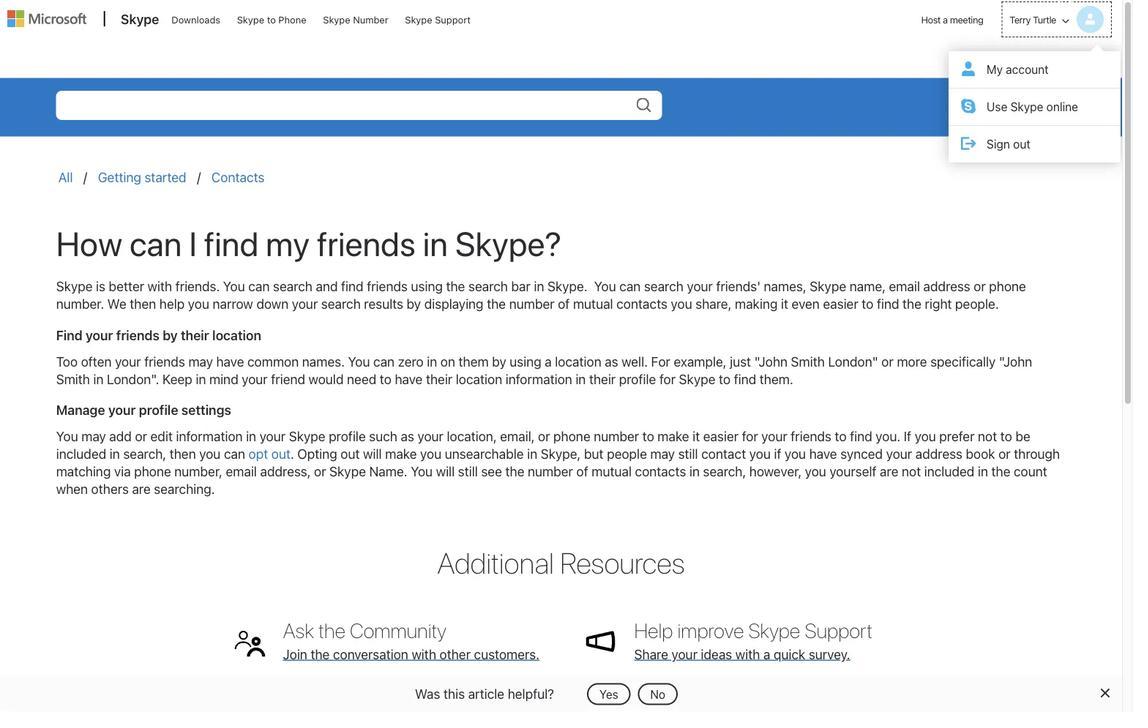 Task type: vqa. For each thing, say whether or not it's contained in the screenshot.
top mutual
yes



Task type: locate. For each thing, give the bounding box(es) containing it.
email down opt
[[226, 464, 257, 480]]

easier down "name,"
[[823, 296, 859, 312]]

may inside the . opting out will make you unsearchable in skype, but people may still contact you if you have synced your address book or through matching via phone number, email address, or skype name. you will still see the number of mutual contacts in search, however, you yourself are not included in the count when others are searching.
[[650, 446, 675, 462]]

skype right use
[[1011, 100, 1044, 114]]

or left more
[[882, 354, 894, 369]]

with inside ask the community join the conversation with other customers.
[[412, 646, 436, 662]]

of down "but" on the bottom right of page
[[577, 464, 588, 480]]

for
[[660, 371, 676, 387], [742, 429, 758, 445]]

your inside help improve skype support share your ideas with a quick survey.
[[672, 646, 698, 662]]

information
[[506, 371, 572, 387], [176, 429, 243, 445]]

your left ideas
[[672, 646, 698, 662]]

1 horizontal spatial will
[[436, 464, 455, 480]]

1 horizontal spatial email
[[889, 279, 920, 294]]

0 vertical spatial mutual
[[573, 296, 613, 312]]

will down such
[[363, 446, 382, 462]]

0 vertical spatial as
[[605, 354, 618, 369]]

mutual
[[573, 296, 613, 312], [592, 464, 632, 480]]

0 vertical spatial then
[[130, 296, 156, 312]]

you inside the skype is better with friends. you can search and find friends using the search bar in skype.  you can search your friends' names, skype name, email address or phone number. we then help you narrow down your search results by displaying the number of mutual contacts you share, making it even easier to find the right people.
[[223, 279, 245, 294]]

a inside too often your friends may have common names. you can zero in on them by using a location as well. for example, just "john smith london" or more specifically "john smith in london". keep in mind your friend would need to have their location information in their profile for skype to find them.
[[545, 354, 552, 369]]

0 vertical spatial number
[[509, 296, 555, 312]]

0 vertical spatial still
[[678, 446, 698, 462]]

skype inside too often your friends may have common names. you can zero in on them by using a location as well. for example, just "john smith london" or more specifically "john smith in london". keep in mind your friend would need to have their location information in their profile for skype to find them.
[[679, 371, 716, 387]]

with inside help improve skype support share your ideas with a quick survey.
[[736, 646, 760, 662]]

2 horizontal spatial have
[[809, 446, 837, 462]]

mutual down people
[[592, 464, 632, 480]]

ask the community join the conversation with other customers.
[[283, 619, 540, 662]]

of
[[558, 296, 570, 312], [577, 464, 588, 480]]

out right sign
[[1013, 137, 1031, 151]]

not up book
[[978, 429, 997, 445]]

1 horizontal spatial then
[[170, 446, 196, 462]]

not inside you may add or edit information in your skype profile such as your location, email, or phone number to make it easier for your friends to find you. if you prefer not to be included in search, then you can
[[978, 429, 997, 445]]

london"
[[828, 354, 878, 369]]

profile
[[619, 371, 656, 387], [139, 402, 178, 418], [329, 429, 366, 445]]

easier up contact
[[703, 429, 739, 445]]

mutual inside the skype is better with friends. you can search and find friends using the search bar in skype.  you can search your friends' names, skype name, email address or phone number. we then help you narrow down your search results by displaying the number of mutual contacts you share, making it even easier to find the right people.
[[573, 296, 613, 312]]

or up the skype,
[[538, 429, 550, 445]]

skype down example,
[[679, 371, 716, 387]]

contacts
[[617, 296, 668, 312], [635, 464, 686, 480]]

skype inside the . opting out will make you unsearchable in skype, but people may still contact you if you have synced your address book or through matching via phone number, email address, or skype name. you will still see the number of mutual contacts in search, however, you yourself are not included in the count when others are searching.
[[329, 464, 366, 480]]

0 horizontal spatial for
[[660, 371, 676, 387]]

then up 'number,'
[[170, 446, 196, 462]]

2 "john from the left
[[999, 354, 1033, 369]]

host a meeting link
[[910, 1, 995, 38]]

number down the skype,
[[528, 464, 573, 480]]

2 vertical spatial have
[[809, 446, 837, 462]]

their
[[181, 327, 209, 343], [426, 371, 453, 387], [589, 371, 616, 387]]

the right join at the left
[[311, 646, 330, 662]]

it inside you may add or edit information in your skype profile such as your location, email, or phone number to make it easier for your friends to find you. if you prefer not to be included in search, then you can
[[693, 429, 700, 445]]

1 vertical spatial easier
[[703, 429, 739, 445]]

synced
[[841, 446, 883, 462]]

0 horizontal spatial easier
[[703, 429, 739, 445]]

0 vertical spatial location
[[212, 327, 261, 343]]

0 horizontal spatial with
[[148, 279, 172, 294]]

1 vertical spatial make
[[385, 446, 417, 462]]

0 vertical spatial make
[[658, 429, 689, 445]]

1 horizontal spatial are
[[880, 464, 899, 480]]

no
[[650, 687, 666, 701]]

number.
[[56, 296, 104, 312]]

article
[[468, 686, 505, 702]]

a right the host
[[943, 14, 948, 25]]

1 vertical spatial information
[[176, 429, 243, 445]]

information down settings
[[176, 429, 243, 445]]

0 vertical spatial using
[[411, 279, 443, 294]]

narrow
[[213, 296, 253, 312]]

my account
[[987, 63, 1049, 77]]

number inside you may add or edit information in your skype profile such as your location, email, or phone number to make it easier for your friends to find you. if you prefer not to be included in search, then you can
[[594, 429, 639, 445]]

search, down edit
[[123, 446, 166, 462]]

your up opt out
[[260, 429, 286, 445]]

0 horizontal spatial profile
[[139, 402, 178, 418]]

by down help at the top of page
[[163, 327, 178, 343]]

with left other
[[412, 646, 436, 662]]

1 horizontal spatial have
[[395, 371, 423, 387]]

for down for
[[660, 371, 676, 387]]

1 horizontal spatial support
[[805, 619, 873, 643]]

address inside the skype is better with friends. you can search and find friends using the search bar in skype.  you can search your friends' names, skype name, email address or phone number. we then help you narrow down your search results by displaying the number of mutual contacts you share, making it even easier to find the right people.
[[924, 279, 971, 294]]

make inside the . opting out will make you unsearchable in skype, but people may still contact you if you have synced your address book or through matching via phone number, email address, or skype name. you will still see the number of mutual contacts in search, however, you yourself are not included in the count when others are searching.
[[385, 446, 417, 462]]

turtle
[[1033, 14, 1056, 25]]

host a meeting
[[921, 14, 983, 25]]

how can i find my friends in skype?
[[56, 223, 562, 263]]

you inside the . opting out will make you unsearchable in skype, but people may still contact you if you have synced your address book or through matching via phone number, email address, or skype name. you will still see the number of mutual contacts in search, however, you yourself are not included in the count when others are searching.
[[411, 464, 433, 480]]

the right ask
[[319, 619, 346, 643]]

skype left phone
[[237, 14, 264, 25]]

1 horizontal spatial by
[[407, 296, 421, 312]]

skype
[[121, 11, 159, 27], [237, 14, 264, 25], [323, 14, 350, 25], [405, 14, 432, 25], [1011, 100, 1044, 114], [56, 279, 93, 294], [810, 279, 846, 294], [679, 371, 716, 387], [289, 429, 325, 445], [329, 464, 366, 480], [749, 619, 800, 643]]

will
[[363, 446, 382, 462], [436, 464, 455, 480]]

may left add on the bottom
[[81, 429, 106, 445]]

skype up "opting"
[[289, 429, 325, 445]]

1 horizontal spatial smith
[[791, 354, 825, 369]]

1 vertical spatial still
[[458, 464, 478, 480]]

to up people
[[643, 429, 654, 445]]

smith
[[791, 354, 825, 369], [56, 371, 90, 387]]

2 vertical spatial by
[[492, 354, 506, 369]]

yourself
[[830, 464, 877, 480]]

make inside you may add or edit information in your skype profile such as your location, email, or phone number to make it easier for your friends to find you. if you prefer not to be included in search, then you can
[[658, 429, 689, 445]]

smith up 'them.'
[[791, 354, 825, 369]]

and
[[316, 279, 338, 294]]

find
[[56, 327, 83, 343]]

may up mind
[[188, 354, 213, 369]]

friends up results in the top of the page
[[367, 279, 408, 294]]

in
[[423, 223, 448, 263], [534, 279, 544, 294], [427, 354, 437, 369], [93, 371, 104, 387], [196, 371, 206, 387], [576, 371, 586, 387], [246, 429, 256, 445], [110, 446, 120, 462], [527, 446, 537, 462], [690, 464, 700, 480], [978, 464, 988, 480]]

location down them
[[456, 371, 502, 387]]

can inside too often your friends may have common names. you can zero in on them by using a location as well. for example, just "john smith london" or more specifically "john smith in london". keep in mind your friend would need to have their location information in their profile for skype to find them.
[[373, 354, 395, 369]]

search, down contact
[[703, 464, 746, 480]]

out inside the "sign out" link
[[1013, 137, 1031, 151]]

out for opt out
[[271, 446, 291, 462]]

0 horizontal spatial a
[[545, 354, 552, 369]]

profile up edit
[[139, 402, 178, 418]]

friends up keep
[[144, 354, 185, 369]]

0 vertical spatial for
[[660, 371, 676, 387]]

as right such
[[401, 429, 414, 445]]

1 vertical spatial may
[[81, 429, 106, 445]]

phone
[[989, 279, 1026, 294], [554, 429, 591, 445], [134, 464, 171, 480]]

or inside the skype is better with friends. you can search and find friends using the search bar in skype.  you can search your friends' names, skype name, email address or phone number. we then help you narrow down your search results by displaying the number of mutual contacts you share, making it even easier to find the right people.
[[974, 279, 986, 294]]

1 horizontal spatial information
[[506, 371, 572, 387]]

0 vertical spatial address
[[924, 279, 971, 294]]

using right them
[[510, 354, 542, 369]]

1 vertical spatial search,
[[703, 464, 746, 480]]

using
[[411, 279, 443, 294], [510, 354, 542, 369]]

out right "opting"
[[341, 446, 360, 462]]

making
[[735, 296, 778, 312]]

1 horizontal spatial not
[[978, 429, 997, 445]]

or up the people.
[[974, 279, 986, 294]]

was this article helpful?
[[415, 686, 554, 702]]

1 horizontal spatial out
[[341, 446, 360, 462]]

you right name.
[[411, 464, 433, 480]]

skype support
[[405, 14, 471, 25]]

skype link
[[113, 1, 164, 40]]

my
[[987, 63, 1003, 77]]

you
[[188, 296, 209, 312], [671, 296, 692, 312], [915, 429, 936, 445], [199, 446, 221, 462], [420, 446, 442, 462], [750, 446, 771, 462], [785, 446, 806, 462], [805, 464, 826, 480]]

1 vertical spatial mutual
[[592, 464, 632, 480]]

people
[[607, 446, 647, 462]]

skype up quick
[[749, 619, 800, 643]]

0 horizontal spatial then
[[130, 296, 156, 312]]

1 horizontal spatial profile
[[329, 429, 366, 445]]

0 horizontal spatial out
[[271, 446, 291, 462]]

1 vertical spatial address
[[916, 446, 963, 462]]

0 horizontal spatial using
[[411, 279, 443, 294]]

we
[[107, 296, 126, 312]]

contact
[[702, 446, 746, 462]]

friends inside the skype is better with friends. you can search and find friends using the search bar in skype.  you can search your friends' names, skype name, email address or phone number. we then help you narrow down your search results by displaying the number of mutual contacts you share, making it even easier to find the right people.
[[367, 279, 408, 294]]

still left contact
[[678, 446, 698, 462]]

skype down "opting"
[[329, 464, 366, 480]]

for inside you may add or edit information in your skype profile such as your location, email, or phone number to make it easier for your friends to find you. if you prefer not to be included in search, then you can
[[742, 429, 758, 445]]

1 horizontal spatial of
[[577, 464, 588, 480]]

0 vertical spatial a
[[943, 14, 948, 25]]

it inside the skype is better with friends. you can search and find friends using the search bar in skype.  you can search your friends' names, skype name, email address or phone number. we then help you narrow down your search results by displaying the number of mutual contacts you share, making it even easier to find the right people.
[[781, 296, 788, 312]]

common
[[247, 354, 299, 369]]

address up right
[[924, 279, 971, 294]]

or inside too often your friends may have common names. you can zero in on them by using a location as well. for example, just "john smith london" or more specifically "john smith in london". keep in mind your friend would need to have their location information in their profile for skype to find them.
[[882, 354, 894, 369]]

are down synced
[[880, 464, 899, 480]]

friends up "however,"
[[791, 429, 832, 445]]

address
[[924, 279, 971, 294], [916, 446, 963, 462]]

None text field
[[56, 91, 662, 120]]

out up address, at the left bottom of page
[[271, 446, 291, 462]]

in inside the skype is better with friends. you can search and find friends using the search bar in skype.  you can search your friends' names, skype name, email address or phone number. we then help you narrow down your search results by displaying the number of mutual contacts you share, making it even easier to find the right people.
[[534, 279, 544, 294]]

mutual down skype. at the top
[[573, 296, 613, 312]]

friends up the and
[[317, 223, 416, 263]]

using inside too often your friends may have common names. you can zero in on them by using a location as well. for example, just "john smith london" or more specifically "john smith in london". keep in mind your friend would need to have their location information in their profile for skype to find them.
[[510, 354, 542, 369]]

skype?
[[455, 223, 562, 263]]

search
[[273, 279, 313, 294], [469, 279, 508, 294], [644, 279, 684, 294], [321, 296, 361, 312]]

1 vertical spatial contacts
[[635, 464, 686, 480]]

0 horizontal spatial "john
[[755, 354, 788, 369]]

menu
[[949, 51, 1121, 163]]

phone inside the . opting out will make you unsearchable in skype, but people may still contact you if you have synced your address book or through matching via phone number, email address, or skype name. you will still see the number of mutual contacts in search, however, you yourself are not included in the count when others are searching.
[[134, 464, 171, 480]]

displaying
[[424, 296, 484, 312]]

phone up the people.
[[989, 279, 1026, 294]]

skype image
[[960, 97, 977, 115]]

of inside the . opting out will make you unsearchable in skype, but people may still contact you if you have synced your address book or through matching via phone number, email address, or skype name. you will still see the number of mutual contacts in search, however, you yourself are not included in the count when others are searching.
[[577, 464, 588, 480]]

0 vertical spatial support
[[435, 14, 471, 25]]

0 horizontal spatial included
[[56, 446, 106, 462]]

others
[[91, 481, 129, 497]]

0 vertical spatial by
[[407, 296, 421, 312]]

downloads link
[[165, 1, 227, 36]]

1 horizontal spatial "john
[[999, 354, 1033, 369]]

location left well.
[[555, 354, 602, 369]]

0 vertical spatial it
[[781, 296, 788, 312]]

settings
[[181, 402, 231, 418]]

your down if
[[886, 446, 912, 462]]

location
[[212, 327, 261, 343], [555, 354, 602, 369], [456, 371, 502, 387]]

included up matching
[[56, 446, 106, 462]]

location down narrow
[[212, 327, 261, 343]]

can up the down
[[248, 279, 270, 294]]

your inside the . opting out will make you unsearchable in skype, but people may still contact you if you have synced your address book or through matching via phone number, email address, or skype name. you will still see the number of mutual contacts in search, however, you yourself are not included in the count when others are searching.
[[886, 446, 912, 462]]

smith down too
[[56, 371, 90, 387]]

contacts inside the skype is better with friends. you can search and find friends using the search bar in skype.  you can search your friends' names, skype name, email address or phone number. we then help you narrow down your search results by displaying the number of mutual contacts you share, making it even easier to find the right people.
[[617, 296, 668, 312]]

results
[[364, 296, 403, 312]]

1 vertical spatial number
[[594, 429, 639, 445]]

0 vertical spatial easier
[[823, 296, 859, 312]]

0 vertical spatial contacts
[[617, 296, 668, 312]]

as inside you may add or edit information in your skype profile such as your location, email, or phone number to make it easier for your friends to find you. if you prefer not to be included in search, then you can
[[401, 429, 414, 445]]

the
[[446, 279, 465, 294], [487, 296, 506, 312], [903, 296, 922, 312], [506, 464, 525, 480], [992, 464, 1011, 480], [319, 619, 346, 643], [311, 646, 330, 662]]

phone right via at the bottom left of the page
[[134, 464, 171, 480]]

0 horizontal spatial as
[[401, 429, 414, 445]]

2 horizontal spatial a
[[943, 14, 948, 25]]

by right results in the top of the page
[[407, 296, 421, 312]]

menu bar containing my account
[[0, 1, 1122, 163]]

if
[[904, 429, 912, 445]]

then inside you may add or edit information in your skype profile such as your location, email, or phone number to make it easier for your friends to find you. if you prefer not to be included in search, then you can
[[170, 446, 196, 462]]

skype to phone
[[237, 14, 306, 25]]

contacts link
[[211, 169, 265, 185]]

2 horizontal spatial with
[[736, 646, 760, 662]]

1 vertical spatial email
[[226, 464, 257, 480]]

"john right specifically
[[999, 354, 1033, 369]]

1 horizontal spatial a
[[764, 646, 770, 662]]

a left quick
[[764, 646, 770, 662]]

menu bar
[[0, 1, 1122, 163]]

1 vertical spatial not
[[902, 464, 921, 480]]

will down unsearchable on the left
[[436, 464, 455, 480]]

number inside the skype is better with friends. you can search and find friends using the search bar in skype.  you can search your friends' names, skype name, email address or phone number. we then help you narrow down your search results by displaying the number of mutual contacts you share, making it even easier to find the right people.
[[509, 296, 555, 312]]

when
[[56, 481, 88, 497]]

0 horizontal spatial will
[[363, 446, 382, 462]]

2 vertical spatial may
[[650, 446, 675, 462]]

conversation
[[333, 646, 408, 662]]

better
[[109, 279, 144, 294]]

see
[[481, 464, 502, 480]]

friends.
[[176, 279, 220, 294]]

0 vertical spatial of
[[558, 296, 570, 312]]

information up the email,
[[506, 371, 572, 387]]

survey.
[[809, 646, 850, 662]]

contacts down people
[[635, 464, 686, 480]]

1 horizontal spatial it
[[781, 296, 788, 312]]

find down "name,"
[[877, 296, 899, 312]]

1 vertical spatial are
[[132, 481, 151, 497]]

1 horizontal spatial make
[[658, 429, 689, 445]]

skype to phone link
[[230, 1, 313, 36]]

still left see
[[458, 464, 478, 480]]

0 vertical spatial information
[[506, 371, 572, 387]]

0 vertical spatial not
[[978, 429, 997, 445]]

1 vertical spatial as
[[401, 429, 414, 445]]

right
[[925, 296, 952, 312]]

1 vertical spatial of
[[577, 464, 588, 480]]

can right skype. at the top
[[620, 279, 641, 294]]

this
[[444, 686, 465, 702]]

not down if
[[902, 464, 921, 480]]

2 horizontal spatial phone
[[989, 279, 1026, 294]]

0 horizontal spatial by
[[163, 327, 178, 343]]

find down just
[[734, 371, 756, 387]]

2 vertical spatial number
[[528, 464, 573, 480]]

0 vertical spatial included
[[56, 446, 106, 462]]

have
[[216, 354, 244, 369], [395, 371, 423, 387], [809, 446, 837, 462]]

have up yourself
[[809, 446, 837, 462]]

0 horizontal spatial make
[[385, 446, 417, 462]]

may inside too often your friends may have common names. you can zero in on them by using a location as well. for example, just "john smith london" or more specifically "john smith in london". keep in mind your friend would need to have their location information in their profile for skype to find them.
[[188, 354, 213, 369]]

you up need
[[348, 354, 370, 369]]

0 horizontal spatial search,
[[123, 446, 166, 462]]

or down "opting"
[[314, 464, 326, 480]]

matching
[[56, 464, 111, 480]]

2 horizontal spatial by
[[492, 354, 506, 369]]

you down manage
[[56, 429, 78, 445]]

0 horizontal spatial may
[[81, 429, 106, 445]]

0 horizontal spatial location
[[212, 327, 261, 343]]

1 vertical spatial profile
[[139, 402, 178, 418]]

1 horizontal spatial for
[[742, 429, 758, 445]]

can left opt
[[224, 446, 245, 462]]

with up help at the top of page
[[148, 279, 172, 294]]

profile up "opting"
[[329, 429, 366, 445]]

number up people
[[594, 429, 639, 445]]

a inside help improve skype support share your ideas with a quick survey.
[[764, 646, 770, 662]]

0 horizontal spatial their
[[181, 327, 209, 343]]

phone
[[279, 14, 306, 25]]

for up contact
[[742, 429, 758, 445]]

email inside the skype is better with friends. you can search and find friends using the search bar in skype.  you can search your friends' names, skype name, email address or phone number. we then help you narrow down your search results by displaying the number of mutual contacts you share, making it even easier to find the right people.
[[889, 279, 920, 294]]

0 horizontal spatial information
[[176, 429, 243, 445]]

1 vertical spatial location
[[555, 354, 602, 369]]

0 vertical spatial email
[[889, 279, 920, 294]]

of inside the skype is better with friends. you can search and find friends using the search bar in skype.  you can search your friends' names, skype name, email address or phone number. we then help you narrow down your search results by displaying the number of mutual contacts you share, making it even easier to find the right people.
[[558, 296, 570, 312]]

using up the displaying
[[411, 279, 443, 294]]

included inside you may add or edit information in your skype profile such as your location, email, or phone number to make it easier for your friends to find you. if you prefer not to be included in search, then you can
[[56, 446, 106, 462]]

1 vertical spatial using
[[510, 354, 542, 369]]

number inside the . opting out will make you unsearchable in skype, but people may still contact you if you have synced your address book or through matching via phone number, email address, or skype name. you will still see the number of mutual contacts in search, however, you yourself are not included in the count when others are searching.
[[528, 464, 573, 480]]

to left be
[[1001, 429, 1012, 445]]

customers.
[[474, 646, 540, 662]]

user image
[[960, 60, 977, 78]]

information inside too often your friends may have common names. you can zero in on them by using a location as well. for example, just "john smith london" or more specifically "john smith in london". keep in mind your friend would need to have their location information in their profile for skype to find them.
[[506, 371, 572, 387]]

0 horizontal spatial not
[[902, 464, 921, 480]]

opt out link
[[249, 446, 291, 462]]

have up mind
[[216, 354, 244, 369]]

1 horizontal spatial location
[[456, 371, 502, 387]]

1 vertical spatial by
[[163, 327, 178, 343]]

by right them
[[492, 354, 506, 369]]

opt out
[[249, 446, 291, 462]]

london".
[[107, 371, 159, 387]]

0 vertical spatial have
[[216, 354, 244, 369]]

0 horizontal spatial it
[[693, 429, 700, 445]]

friends
[[317, 223, 416, 263], [367, 279, 408, 294], [116, 327, 160, 343], [144, 354, 185, 369], [791, 429, 832, 445]]

profile inside too often your friends may have common names. you can zero in on them by using a location as well. for example, just "john smith london" or more specifically "john smith in london". keep in mind your friend would need to have their location information in their profile for skype to find them.
[[619, 371, 656, 387]]

you inside you may add or edit information in your skype profile such as your location, email, or phone number to make it easier for your friends to find you. if you prefer not to be included in search, then you can
[[56, 429, 78, 445]]

number
[[509, 296, 555, 312], [594, 429, 639, 445], [528, 464, 573, 480]]

additional resources
[[437, 546, 685, 580]]

2 horizontal spatial location
[[555, 354, 602, 369]]

have down zero
[[395, 371, 423, 387]]

your up if
[[762, 429, 788, 445]]



Task type: describe. For each thing, give the bounding box(es) containing it.
your down the and
[[292, 296, 318, 312]]

friend
[[271, 371, 305, 387]]

find right i
[[204, 223, 259, 263]]

1 vertical spatial have
[[395, 371, 423, 387]]

yes button
[[587, 683, 631, 705]]

your up the often
[[86, 327, 113, 343]]

downloads
[[172, 14, 220, 25]]

use
[[987, 100, 1008, 114]]

your up add on the bottom
[[108, 402, 136, 418]]

your left location,
[[418, 429, 444, 445]]

would
[[309, 371, 344, 387]]

skype number link
[[316, 1, 395, 36]]

0 horizontal spatial support
[[435, 14, 471, 25]]

additional
[[437, 546, 554, 580]]

help improve skype support share your ideas with a quick survey.
[[634, 619, 873, 662]]

sign out link
[[949, 126, 1121, 163]]

dismiss the survey image
[[1099, 687, 1111, 699]]

skype left 'downloads' link
[[121, 11, 159, 27]]

was
[[415, 686, 440, 702]]

find inside you may add or edit information in your skype profile such as your location, email, or phone number to make it easier for your friends to find you. if you prefer not to be included in search, then you can
[[850, 429, 873, 445]]

skype,
[[541, 446, 581, 462]]

i
[[189, 223, 197, 263]]

friends down we
[[116, 327, 160, 343]]

share,
[[696, 296, 732, 312]]

how
[[56, 223, 122, 263]]

skype up even
[[810, 279, 846, 294]]

skype up number.
[[56, 279, 93, 294]]

more
[[897, 354, 927, 369]]

to left phone
[[267, 14, 276, 25]]

using inside the skype is better with friends. you can search and find friends using the search bar in skype.  you can search your friends' names, skype name, email address or phone number. we then help you narrow down your search results by displaying the number of mutual contacts you share, making it even easier to find the right people.
[[411, 279, 443, 294]]

the up the displaying
[[446, 279, 465, 294]]

host
[[921, 14, 941, 25]]

easier inside you may add or edit information in your skype profile such as your location, email, or phone number to make it easier for your friends to find you. if you prefer not to be included in search, then you can
[[703, 429, 739, 445]]

mind
[[209, 371, 238, 387]]

not inside the . opting out will make you unsearchable in skype, but people may still contact you if you have synced your address book or through matching via phone number, email address, or skype name. you will still see the number of mutual contacts in search, however, you yourself are not included in the count when others are searching.
[[902, 464, 921, 480]]

search, inside you may add or edit information in your skype profile such as your location, email, or phone number to make it easier for your friends to find you. if you prefer not to be included in search, then you can
[[123, 446, 166, 462]]

.
[[291, 446, 294, 462]]

easier inside the skype is better with friends. you can search and find friends using the search bar in skype.  you can search your friends' names, skype name, email address or phone number. we then help you narrow down your search results by displaying the number of mutual contacts you share, making it even easier to find the right people.
[[823, 296, 859, 312]]

the down book
[[992, 464, 1011, 480]]

find inside too often your friends may have common names. you can zero in on them by using a location as well. for example, just "john smith london" or more specifically "john smith in london". keep in mind your friend would need to have their location information in their profile for skype to find them.
[[734, 371, 756, 387]]

no button
[[638, 683, 678, 705]]

book
[[966, 446, 995, 462]]

friends inside you may add or edit information in your skype profile such as your location, email, or phone number to make it easier for your friends to find you. if you prefer not to be included in search, then you can
[[791, 429, 832, 445]]

unsearchable
[[445, 446, 524, 462]]

out inside the . opting out will make you unsearchable in skype, but people may still contact you if you have synced your address book or through matching via phone number, email address, or skype name. you will still see the number of mutual contacts in search, however, you yourself are not included in the count when others are searching.
[[341, 446, 360, 462]]

0 vertical spatial will
[[363, 446, 382, 462]]

help
[[159, 296, 185, 312]]

0 horizontal spatial still
[[458, 464, 478, 480]]

skype inside you may add or edit information in your skype profile such as your location, email, or phone number to make it easier for your friends to find you. if you prefer not to be included in search, then you can
[[289, 429, 325, 445]]

improve
[[678, 619, 744, 643]]

you inside too often your friends may have common names. you can zero in on them by using a location as well. for example, just "john smith london" or more specifically "john smith in london". keep in mind your friend would need to have their location information in their profile for skype to find them.
[[348, 354, 370, 369]]

location,
[[447, 429, 497, 445]]

through
[[1014, 446, 1060, 462]]

my
[[266, 223, 310, 263]]

skype left number
[[323, 14, 350, 25]]

avatar image
[[1077, 6, 1104, 33]]

2 horizontal spatial their
[[589, 371, 616, 387]]

the left right
[[903, 296, 922, 312]]

signout image
[[960, 135, 977, 152]]

email inside the . opting out will make you unsearchable in skype, but people may still contact you if you have synced your address book or through matching via phone number, email address, or skype name. you will still see the number of mutual contacts in search, however, you yourself are not included in the count when others are searching.
[[226, 464, 257, 480]]

for inside too often your friends may have common names. you can zero in on them by using a location as well. for example, just "john smith london" or more specifically "john smith in london". keep in mind your friend would need to have their location information in their profile for skype to find them.
[[660, 371, 676, 387]]

out for sign out
[[1013, 137, 1031, 151]]

phone inside you may add or edit information in your skype profile such as your location, email, or phone number to make it easier for your friends to find you. if you prefer not to be included in search, then you can
[[554, 429, 591, 445]]

sign out
[[987, 137, 1031, 151]]

count
[[1014, 464, 1048, 480]]

getting started
[[98, 169, 186, 185]]

keep
[[163, 371, 192, 387]]

information inside you may add or edit information in your skype profile such as your location, email, or phone number to make it easier for your friends to find you. if you prefer not to be included in search, then you can
[[176, 429, 243, 445]]

if
[[774, 446, 782, 462]]

contacts inside the . opting out will make you unsearchable in skype, but people may still contact you if you have synced your address book or through matching via phone number, email address, or skype name. you will still see the number of mutual contacts in search, however, you yourself are not included in the count when others are searching.
[[635, 464, 686, 480]]

on
[[441, 354, 455, 369]]

can left i
[[130, 223, 182, 263]]

you.
[[876, 429, 901, 445]]

or right book
[[999, 446, 1011, 462]]

all
[[58, 169, 76, 185]]

skype right number
[[405, 14, 432, 25]]

resources
[[560, 546, 685, 580]]

0 horizontal spatial have
[[216, 354, 244, 369]]

phone inside the skype is better with friends. you can search and find friends using the search bar in skype.  you can search your friends' names, skype name, email address or phone number. we then help you narrow down your search results by displaying the number of mutual contacts you share, making it even easier to find the right people.
[[989, 279, 1026, 294]]

with inside the skype is better with friends. you can search and find friends using the search bar in skype.  you can search your friends' names, skype name, email address or phone number. we then help you narrow down your search results by displaying the number of mutual contacts you share, making it even easier to find the right people.
[[148, 279, 172, 294]]

them.
[[760, 371, 793, 387]]

1 vertical spatial will
[[436, 464, 455, 480]]

by inside the skype is better with friends. you can search and find friends using the search bar in skype.  you can search your friends' names, skype name, email address or phone number. we then help you narrow down your search results by displaying the number of mutual contacts you share, making it even easier to find the right people.
[[407, 296, 421, 312]]

skype support link
[[398, 1, 477, 36]]

for
[[651, 354, 671, 369]]

your up london".
[[115, 354, 141, 369]]

email,
[[500, 429, 535, 445]]

0 horizontal spatial are
[[132, 481, 151, 497]]

getting
[[98, 169, 141, 185]]

name.
[[369, 464, 407, 480]]

profile inside you may add or edit information in your skype profile such as your location, email, or phone number to make it easier for your friends to find you. if you prefer not to be included in search, then you can
[[329, 429, 366, 445]]

terry turtle link
[[1003, 1, 1111, 42]]

people.
[[955, 296, 999, 312]]

via
[[114, 464, 131, 480]]

by inside too often your friends may have common names. you can zero in on them by using a location as well. for example, just "john smith london" or more specifically "john smith in london". keep in mind your friend would need to have their location information in their profile for skype to find them.
[[492, 354, 506, 369]]

contacts
[[211, 169, 265, 185]]

number
[[353, 14, 388, 25]]

mutual inside the . opting out will make you unsearchable in skype, but people may still contact you if you have synced your address book or through matching via phone number, email address, or skype name. you will still see the number of mutual contacts in search, however, you yourself are not included in the count when others are searching.
[[592, 464, 632, 480]]

to right need
[[380, 371, 392, 387]]

microsoft image
[[7, 10, 86, 27]]

my account link
[[949, 51, 1121, 88]]

opt
[[249, 446, 268, 462]]

friends inside too often your friends may have common names. you can zero in on them by using a location as well. for example, just "john smith london" or more specifically "john smith in london". keep in mind your friend would need to have their location information in their profile for skype to find them.
[[144, 354, 185, 369]]

address,
[[260, 464, 311, 480]]

terry
[[1010, 14, 1031, 25]]

. opting out will make you unsearchable in skype, but people may still contact you if you have synced your address book or through matching via phone number, email address, or skype name. you will still see the number of mutual contacts in search, however, you yourself are not included in the count when others are searching.
[[56, 446, 1060, 497]]

to down just
[[719, 371, 731, 387]]

but
[[584, 446, 604, 462]]

the right the displaying
[[487, 296, 506, 312]]

find your friends by their location
[[56, 327, 261, 343]]

join
[[283, 646, 307, 662]]

0 vertical spatial are
[[880, 464, 899, 480]]

1 vertical spatial smith
[[56, 371, 90, 387]]

a inside 'host a meeting' link
[[943, 14, 948, 25]]

to inside the skype is better with friends. you can search and find friends using the search bar in skype.  you can search your friends' names, skype name, email address or phone number. we then help you narrow down your search results by displaying the number of mutual contacts you share, making it even easier to find the right people.
[[862, 296, 874, 312]]

have inside the . opting out will make you unsearchable in skype, but people may still contact you if you have synced your address book or through matching via phone number, email address, or skype name. you will still see the number of mutual contacts in search, however, you yourself are not included in the count when others are searching.
[[809, 446, 837, 462]]

sign
[[987, 137, 1010, 151]]

meeting
[[950, 14, 983, 25]]

to up synced
[[835, 429, 847, 445]]

the right see
[[506, 464, 525, 480]]

can inside you may add or edit information in your skype profile such as your location, email, or phone number to make it easier for your friends to find you. if you prefer not to be included in search, then you can
[[224, 446, 245, 462]]

your up the share,
[[687, 279, 713, 294]]

1 horizontal spatial their
[[426, 371, 453, 387]]

skype inside menu
[[1011, 100, 1044, 114]]

names,
[[764, 279, 807, 294]]

your down common
[[242, 371, 268, 387]]

address inside the . opting out will make you unsearchable in skype, but people may still contact you if you have synced your address book or through matching via phone number, email address, or skype name. you will still see the number of mutual contacts in search, however, you yourself are not included in the count when others are searching.
[[916, 446, 963, 462]]

bar
[[511, 279, 531, 294]]

as inside too often your friends may have common names. you can zero in on them by using a location as well. for example, just "john smith london" or more specifically "john smith in london". keep in mind your friend would need to have their location information in their profile for skype to find them.
[[605, 354, 618, 369]]

menu containing my account
[[949, 51, 1121, 163]]

help
[[634, 619, 673, 643]]

then inside the skype is better with friends. you can search and find friends using the search bar in skype.  you can search your friends' names, skype name, email address or phone number. we then help you narrow down your search results by displaying the number of mutual contacts you share, making it even easier to find the right people.
[[130, 296, 156, 312]]

edit
[[150, 429, 173, 445]]

1 "john from the left
[[755, 354, 788, 369]]

be
[[1016, 429, 1031, 445]]

find right the and
[[341, 279, 364, 294]]

terry turtle
[[1010, 14, 1056, 25]]

0 vertical spatial smith
[[791, 354, 825, 369]]

add
[[109, 429, 132, 445]]

support inside help improve skype support share your ideas with a quick survey.
[[805, 619, 873, 643]]

skype.
[[548, 279, 588, 294]]

need
[[347, 371, 376, 387]]

them
[[459, 354, 489, 369]]

is
[[96, 279, 105, 294]]

search, inside the . opting out will make you unsearchable in skype, but people may still contact you if you have synced your address book or through matching via phone number, email address, or skype name. you will still see the number of mutual contacts in search, however, you yourself are not included in the count when others are searching.
[[703, 464, 746, 480]]

1 horizontal spatial still
[[678, 446, 698, 462]]

specifically
[[931, 354, 996, 369]]

down
[[257, 296, 289, 312]]

may inside you may add or edit information in your skype profile such as your location, email, or phone number to make it easier for your friends to find you. if you prefer not to be included in search, then you can
[[81, 429, 106, 445]]

online
[[1047, 100, 1078, 114]]

helpful?
[[508, 686, 554, 702]]

ask
[[283, 619, 314, 643]]

even
[[792, 296, 820, 312]]

getting started link
[[98, 169, 186, 185]]

just
[[730, 354, 751, 369]]

included inside the . opting out will make you unsearchable in skype, but people may still contact you if you have synced your address book or through matching via phone number, email address, or skype name. you will still see the number of mutual contacts in search, however, you yourself are not included in the count when others are searching.
[[925, 464, 975, 480]]

skype inside help improve skype support share your ideas with a quick survey.
[[749, 619, 800, 643]]

or left edit
[[135, 429, 147, 445]]



